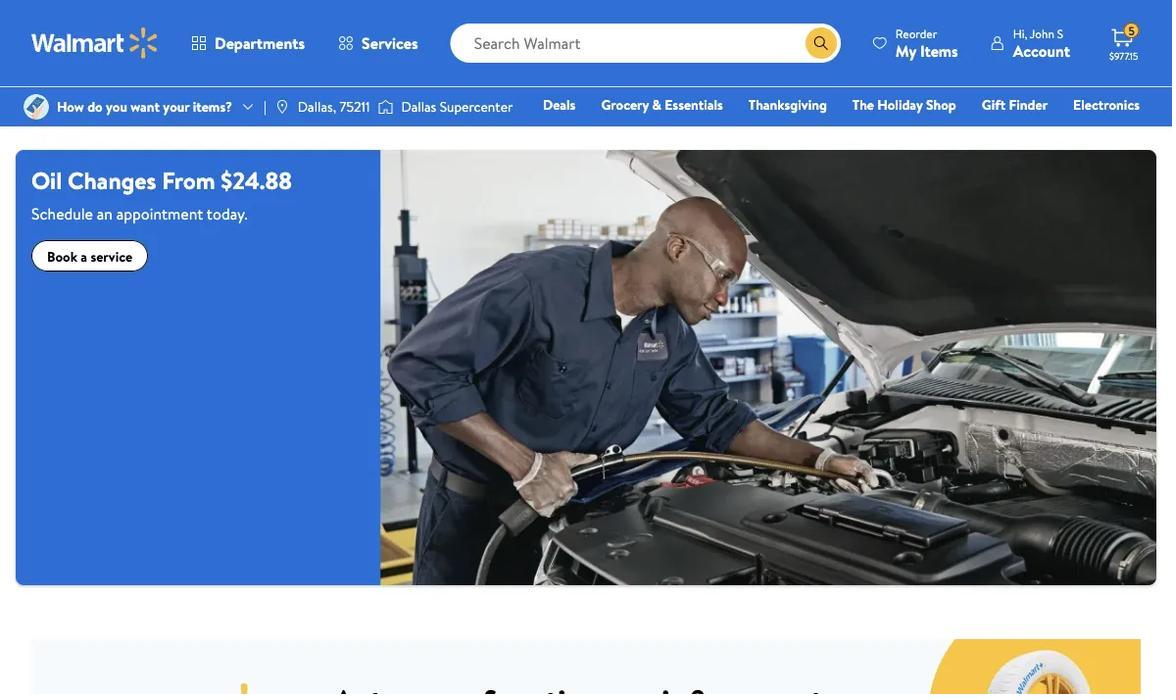 Task type: locate. For each thing, give the bounding box(es) containing it.
book
[[47, 246, 77, 265]]

how do you want your items?
[[57, 97, 232, 116]]

appointment
[[116, 203, 203, 225]]

supercenter
[[440, 97, 513, 116]]

 image for dallas supercenter
[[378, 97, 394, 117]]

essentials
[[665, 95, 723, 114]]

0 horizontal spatial  image
[[274, 99, 290, 115]]

service
[[91, 246, 133, 265]]

home link
[[773, 122, 827, 143]]

toy shop link
[[694, 122, 765, 143]]

free tire repair & warranty image
[[31, 632, 1141, 694]]

 image right |
[[274, 99, 290, 115]]

schedule
[[31, 203, 93, 225]]

shop inside 'electronics toy shop'
[[726, 123, 756, 142]]

 image right 75211
[[378, 97, 394, 117]]

shop for toy
[[726, 123, 756, 142]]

hi, john s account
[[1013, 25, 1071, 61]]

 image
[[378, 97, 394, 117], [274, 99, 290, 115]]

oil changes from $24.88 schedule an appointment today.
[[31, 164, 292, 225]]

1 vertical spatial shop
[[726, 123, 756, 142]]

gift finder
[[982, 95, 1048, 114]]

0 vertical spatial shop
[[926, 95, 957, 114]]

do
[[87, 97, 103, 116]]

0 horizontal spatial shop
[[726, 123, 756, 142]]

&
[[652, 95, 662, 114]]

shop
[[926, 95, 957, 114], [726, 123, 756, 142]]

reorder
[[896, 25, 938, 42]]

shop right toy
[[726, 123, 756, 142]]

electronics link
[[1065, 94, 1149, 115]]

1 horizontal spatial  image
[[378, 97, 394, 117]]

$977.15
[[1110, 49, 1139, 62]]

thanksgiving link
[[740, 94, 836, 115]]

dallas, 75211
[[298, 97, 370, 116]]

debit
[[1023, 123, 1056, 142]]

holiday
[[878, 95, 923, 114]]

how
[[57, 97, 84, 116]]

deals link
[[534, 94, 585, 115]]

changes
[[68, 164, 156, 197]]

shop up registry link
[[926, 95, 957, 114]]

5
[[1129, 22, 1135, 39]]

services button
[[322, 20, 435, 67]]

fashion link
[[835, 122, 898, 143]]

1 horizontal spatial shop
[[926, 95, 957, 114]]

one debit
[[990, 123, 1056, 142]]

fashion
[[843, 123, 889, 142]]

grocery
[[601, 95, 649, 114]]

 image
[[24, 94, 49, 120]]

search icon image
[[814, 35, 829, 51]]

services
[[362, 32, 418, 54]]

oil
[[31, 164, 62, 197]]

one debit link
[[981, 122, 1065, 143]]

an
[[97, 203, 113, 225]]



Task type: vqa. For each thing, say whether or not it's contained in the screenshot.
middle add
no



Task type: describe. For each thing, give the bounding box(es) containing it.
walmart+ link
[[1073, 122, 1149, 143]]

grocery & essentials
[[601, 95, 723, 114]]

finder
[[1009, 95, 1048, 114]]

your
[[163, 97, 190, 116]]

deals
[[543, 95, 576, 114]]

reorder my items
[[896, 25, 959, 61]]

items?
[[193, 97, 232, 116]]

|
[[264, 97, 267, 116]]

today.
[[207, 203, 248, 225]]

departments button
[[175, 20, 322, 67]]

dallas,
[[298, 97, 336, 116]]

hi,
[[1013, 25, 1028, 42]]

you
[[106, 97, 127, 116]]

clear search field text image
[[782, 35, 798, 51]]

registry
[[914, 123, 964, 142]]

walmart+
[[1082, 123, 1140, 142]]

home
[[782, 123, 818, 142]]

gift finder link
[[973, 94, 1057, 115]]

dallas supercenter
[[401, 97, 513, 116]]

Search search field
[[451, 24, 841, 63]]

toy
[[703, 123, 723, 142]]

the holiday shop link
[[844, 94, 965, 115]]

one
[[990, 123, 1019, 142]]

$24.88
[[221, 164, 292, 197]]

departments
[[215, 32, 305, 54]]

walmart image
[[31, 27, 159, 59]]

the holiday shop
[[853, 95, 957, 114]]

 image for dallas, 75211
[[274, 99, 290, 115]]

electronics
[[1074, 95, 1140, 114]]

electronics toy shop
[[703, 95, 1140, 142]]

thanksgiving
[[749, 95, 827, 114]]

want
[[131, 97, 160, 116]]

the
[[853, 95, 875, 114]]

from
[[162, 164, 215, 197]]

my
[[896, 40, 917, 61]]

gift
[[982, 95, 1006, 114]]

75211
[[340, 97, 370, 116]]

dallas
[[401, 97, 437, 116]]

registry link
[[906, 122, 973, 143]]

shop for holiday
[[926, 95, 957, 114]]

a
[[81, 246, 87, 265]]

Walmart Site-Wide search field
[[451, 24, 841, 63]]

s
[[1058, 25, 1064, 42]]

book a service link
[[31, 240, 148, 272]]

john
[[1030, 25, 1055, 42]]

grocery & essentials link
[[593, 94, 732, 115]]

book a service
[[47, 246, 133, 265]]

account
[[1013, 40, 1071, 61]]

items
[[920, 40, 959, 61]]



